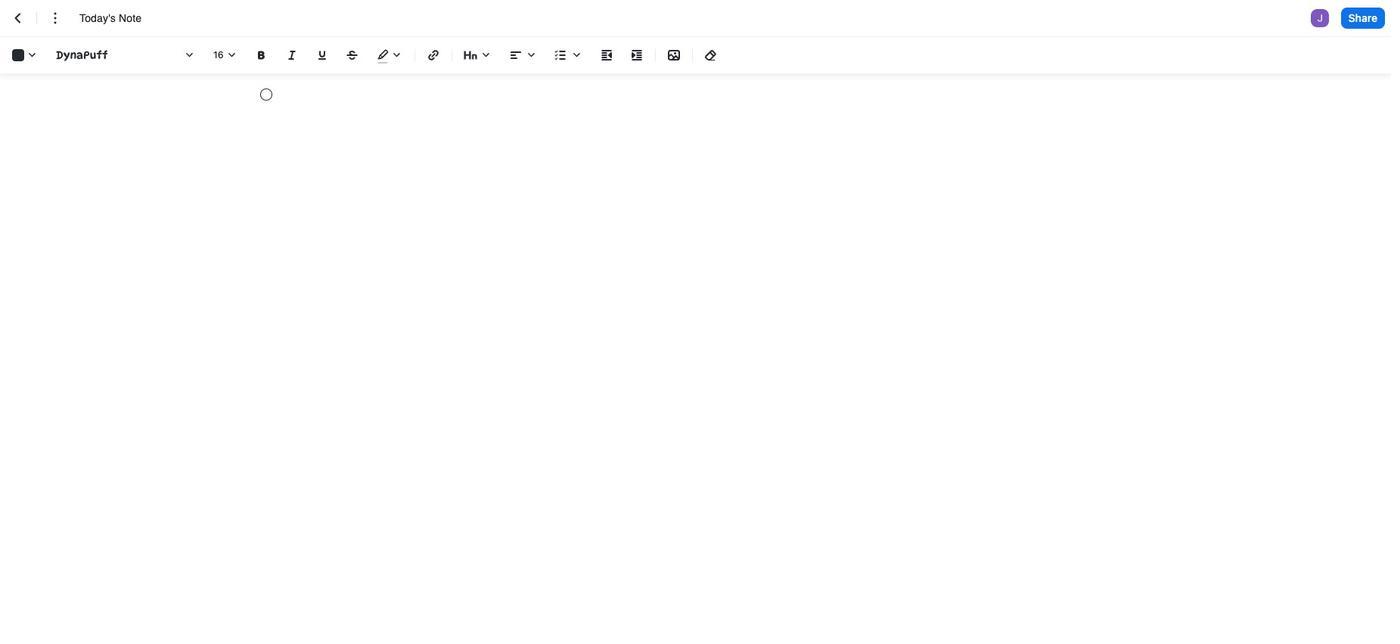 Task type: locate. For each thing, give the bounding box(es) containing it.
progress bar
[[168, 9, 185, 25]]

share
[[1349, 11, 1378, 24]]

italic image
[[283, 46, 301, 64]]

decrease indent image
[[598, 46, 616, 64]]

clear style image
[[702, 46, 720, 64]]

dynapuff button
[[50, 43, 201, 67]]

all notes image
[[9, 9, 27, 27]]

share button
[[1341, 8, 1385, 29]]

strikethrough image
[[343, 46, 362, 64]]

None text field
[[79, 11, 158, 26]]

dynapuff
[[56, 48, 108, 61]]



Task type: describe. For each thing, give the bounding box(es) containing it.
16 button
[[207, 43, 244, 67]]

jacob simon image
[[1311, 9, 1329, 27]]

increase indent image
[[628, 46, 646, 64]]

underline image
[[313, 46, 331, 64]]

more image
[[46, 9, 64, 27]]

bold image
[[253, 46, 271, 64]]

16
[[213, 49, 224, 61]]

insert image image
[[665, 46, 683, 64]]

link image
[[424, 46, 443, 64]]



Task type: vqa. For each thing, say whether or not it's contained in the screenshot.
Web
no



